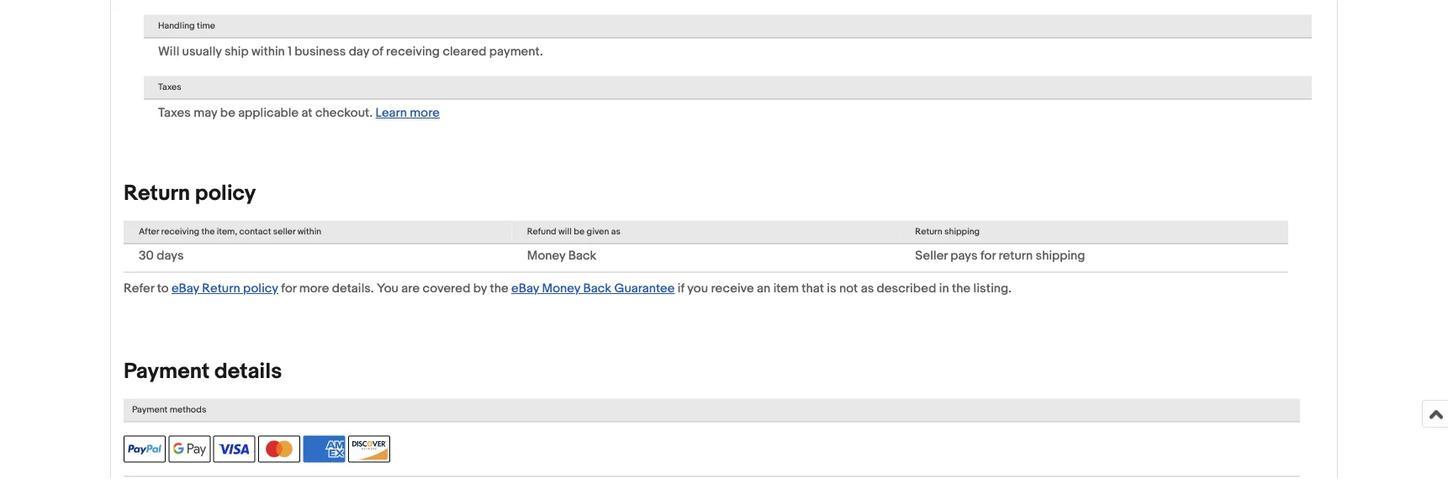 Task type: vqa. For each thing, say whether or not it's contained in the screenshot.
RECEIVING
yes



Task type: locate. For each thing, give the bounding box(es) containing it.
return up "seller"
[[915, 227, 943, 238]]

are
[[401, 281, 420, 296]]

1 vertical spatial as
[[861, 281, 874, 296]]

0 horizontal spatial ebay
[[171, 281, 199, 296]]

receive
[[711, 281, 754, 296]]

applicable
[[238, 105, 299, 121]]

0 horizontal spatial receiving
[[161, 227, 199, 238]]

be for may
[[220, 105, 235, 121]]

1 vertical spatial payment
[[132, 405, 168, 416]]

within left 1
[[251, 44, 285, 59]]

seller
[[915, 248, 948, 264]]

1 horizontal spatial as
[[861, 281, 874, 296]]

for down seller
[[281, 281, 296, 296]]

ebay return policy link
[[171, 281, 278, 296]]

payment details
[[124, 359, 282, 385]]

item,
[[217, 227, 237, 238]]

1 vertical spatial return
[[915, 227, 943, 238]]

at
[[301, 105, 313, 121]]

0 vertical spatial policy
[[195, 181, 256, 207]]

return for return policy
[[124, 181, 190, 207]]

contact
[[239, 227, 271, 238]]

refer to ebay return policy for more details. you are covered by the ebay money back guarantee if you receive an item that is not as described in the listing.
[[124, 281, 1012, 296]]

within right seller
[[297, 227, 321, 238]]

0 vertical spatial within
[[251, 44, 285, 59]]

will usually ship within 1 business day of receiving cleared payment.
[[158, 44, 543, 59]]

the right by
[[490, 281, 509, 296]]

as right given
[[611, 227, 621, 238]]

given
[[587, 227, 609, 238]]

0 vertical spatial as
[[611, 227, 621, 238]]

as
[[611, 227, 621, 238], [861, 281, 874, 296]]

receiving
[[386, 44, 440, 59], [161, 227, 199, 238]]

0 vertical spatial be
[[220, 105, 235, 121]]

item
[[774, 281, 799, 296]]

money
[[527, 248, 566, 264], [542, 281, 580, 296]]

back down refund will be given as
[[568, 248, 597, 264]]

0 horizontal spatial be
[[220, 105, 235, 121]]

more
[[410, 105, 440, 121], [299, 281, 329, 296]]

payment methods
[[132, 405, 206, 416]]

0 horizontal spatial shipping
[[945, 227, 980, 238]]

1 horizontal spatial return
[[202, 281, 240, 296]]

0 vertical spatial taxes
[[158, 82, 181, 93]]

for right 'pays' at bottom right
[[981, 248, 996, 264]]

for
[[981, 248, 996, 264], [281, 281, 296, 296]]

the right in
[[952, 281, 971, 296]]

checkout.
[[315, 105, 373, 121]]

as right not at bottom right
[[861, 281, 874, 296]]

usually
[[182, 44, 222, 59]]

be right will
[[574, 227, 585, 238]]

payment left methods
[[132, 405, 168, 416]]

0 vertical spatial more
[[410, 105, 440, 121]]

1 vertical spatial receiving
[[161, 227, 199, 238]]

methods
[[170, 405, 206, 416]]

back left guarantee
[[583, 281, 612, 296]]

0 horizontal spatial as
[[611, 227, 621, 238]]

policy
[[195, 181, 256, 207], [243, 281, 278, 296]]

receiving up days
[[161, 227, 199, 238]]

1 vertical spatial taxes
[[158, 105, 191, 121]]

1 horizontal spatial shipping
[[1036, 248, 1085, 264]]

may
[[194, 105, 217, 121]]

money down "money back" at the bottom
[[542, 281, 580, 296]]

payment for payment methods
[[132, 405, 168, 416]]

0 vertical spatial return
[[124, 181, 190, 207]]

more right learn
[[410, 105, 440, 121]]

not
[[839, 281, 858, 296]]

taxes left may
[[158, 105, 191, 121]]

0 vertical spatial receiving
[[386, 44, 440, 59]]

shipping
[[945, 227, 980, 238], [1036, 248, 1085, 264]]

1 vertical spatial for
[[281, 281, 296, 296]]

return
[[124, 181, 190, 207], [915, 227, 943, 238], [202, 281, 240, 296]]

0 vertical spatial for
[[981, 248, 996, 264]]

payment up payment methods
[[124, 359, 210, 385]]

more left details.
[[299, 281, 329, 296]]

taxes down will
[[158, 82, 181, 93]]

1 horizontal spatial within
[[297, 227, 321, 238]]

30
[[139, 248, 154, 264]]

google pay image
[[169, 436, 211, 463]]

shipping right return
[[1036, 248, 1085, 264]]

1 horizontal spatial receiving
[[386, 44, 440, 59]]

1 horizontal spatial be
[[574, 227, 585, 238]]

that
[[802, 281, 824, 296]]

0 vertical spatial back
[[568, 248, 597, 264]]

money back
[[527, 248, 597, 264]]

ebay right 'to'
[[171, 281, 199, 296]]

be right may
[[220, 105, 235, 121]]

1 horizontal spatial the
[[490, 281, 509, 296]]

return policy
[[124, 181, 256, 207]]

be
[[220, 105, 235, 121], [574, 227, 585, 238]]

handling time
[[158, 21, 215, 31]]

2 vertical spatial return
[[202, 281, 240, 296]]

1 horizontal spatial ebay
[[511, 281, 539, 296]]

1 taxes from the top
[[158, 82, 181, 93]]

be for will
[[574, 227, 585, 238]]

payment
[[124, 359, 210, 385], [132, 405, 168, 416]]

policy up item,
[[195, 181, 256, 207]]

you
[[377, 281, 399, 296]]

handling
[[158, 21, 195, 31]]

described
[[877, 281, 937, 296]]

back
[[568, 248, 597, 264], [583, 281, 612, 296]]

policy down contact
[[243, 281, 278, 296]]

0 vertical spatial shipping
[[945, 227, 980, 238]]

is
[[827, 281, 837, 296]]

shipping up 'pays' at bottom right
[[945, 227, 980, 238]]

payment.
[[489, 44, 543, 59]]

receiving right 'of'
[[386, 44, 440, 59]]

ebay right by
[[511, 281, 539, 296]]

1 vertical spatial shipping
[[1036, 248, 1085, 264]]

learn more link
[[376, 105, 440, 121]]

refund will be given as
[[527, 227, 621, 238]]

2 horizontal spatial return
[[915, 227, 943, 238]]

return shipping
[[915, 227, 980, 238]]

the
[[201, 227, 215, 238], [490, 281, 509, 296], [952, 281, 971, 296]]

0 horizontal spatial within
[[251, 44, 285, 59]]

money down refund
[[527, 248, 566, 264]]

listing.
[[974, 281, 1012, 296]]

1 vertical spatial more
[[299, 281, 329, 296]]

the left item,
[[201, 227, 215, 238]]

0 vertical spatial payment
[[124, 359, 210, 385]]

to
[[157, 281, 169, 296]]

2 taxes from the top
[[158, 105, 191, 121]]

ebay
[[171, 281, 199, 296], [511, 281, 539, 296]]

1 vertical spatial be
[[574, 227, 585, 238]]

return down item,
[[202, 281, 240, 296]]

taxes
[[158, 82, 181, 93], [158, 105, 191, 121]]

return up after
[[124, 181, 190, 207]]

details.
[[332, 281, 374, 296]]

business
[[295, 44, 346, 59]]

0 horizontal spatial return
[[124, 181, 190, 207]]

within
[[251, 44, 285, 59], [297, 227, 321, 238]]



Task type: describe. For each thing, give the bounding box(es) containing it.
you
[[687, 281, 708, 296]]

time
[[197, 21, 215, 31]]

1 vertical spatial back
[[583, 281, 612, 296]]

after
[[139, 227, 159, 238]]

refer
[[124, 281, 154, 296]]

cleared
[[443, 44, 487, 59]]

american express image
[[303, 436, 345, 463]]

by
[[473, 281, 487, 296]]

seller pays for return shipping
[[915, 248, 1085, 264]]

discover image
[[348, 436, 390, 463]]

guarantee
[[614, 281, 675, 296]]

return
[[999, 248, 1033, 264]]

1
[[288, 44, 292, 59]]

ebay money back guarantee link
[[511, 281, 675, 296]]

visa image
[[213, 436, 255, 463]]

0 horizontal spatial the
[[201, 227, 215, 238]]

taxes for taxes
[[158, 82, 181, 93]]

1 vertical spatial within
[[297, 227, 321, 238]]

return for return shipping
[[915, 227, 943, 238]]

0 horizontal spatial more
[[299, 281, 329, 296]]

day
[[349, 44, 369, 59]]

ship
[[225, 44, 249, 59]]

2 horizontal spatial the
[[952, 281, 971, 296]]

pays
[[951, 248, 978, 264]]

1 vertical spatial policy
[[243, 281, 278, 296]]

1 vertical spatial money
[[542, 281, 580, 296]]

days
[[157, 248, 184, 264]]

2 ebay from the left
[[511, 281, 539, 296]]

1 horizontal spatial for
[[981, 248, 996, 264]]

will
[[559, 227, 572, 238]]

covered
[[423, 281, 470, 296]]

an
[[757, 281, 771, 296]]

seller
[[273, 227, 295, 238]]

after receiving the item, contact seller within
[[139, 227, 321, 238]]

1 ebay from the left
[[171, 281, 199, 296]]

payment for payment details
[[124, 359, 210, 385]]

details
[[214, 359, 282, 385]]

in
[[939, 281, 949, 296]]

0 vertical spatial money
[[527, 248, 566, 264]]

1 horizontal spatial more
[[410, 105, 440, 121]]

taxes for taxes may be applicable at checkout. learn more
[[158, 105, 191, 121]]

if
[[678, 281, 685, 296]]

learn
[[376, 105, 407, 121]]

refund
[[527, 227, 556, 238]]

master card image
[[258, 436, 300, 463]]

will
[[158, 44, 179, 59]]

of
[[372, 44, 383, 59]]

0 horizontal spatial for
[[281, 281, 296, 296]]

30 days
[[139, 248, 184, 264]]

taxes may be applicable at checkout. learn more
[[158, 105, 440, 121]]

paypal image
[[124, 436, 166, 463]]



